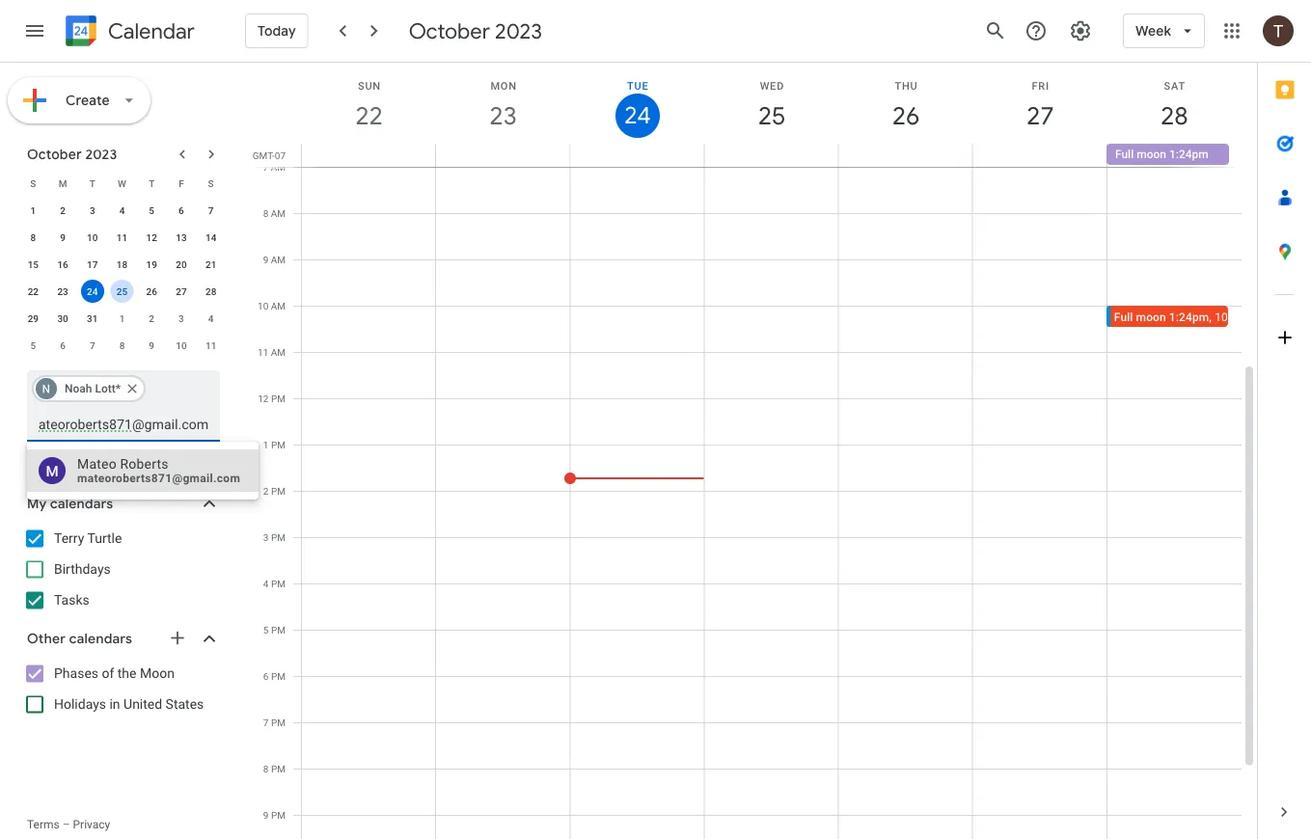 Task type: vqa. For each thing, say whether or not it's contained in the screenshot.
11 AM Am
yes



Task type: describe. For each thing, give the bounding box(es) containing it.
calendar heading
[[104, 18, 195, 45]]

1 horizontal spatial 27
[[1026, 100, 1053, 132]]

7 am
[[263, 161, 286, 173]]

8 for november 8 'element'
[[119, 340, 125, 351]]

1 vertical spatial 2023
[[85, 146, 117, 163]]

8 up the 15 element
[[30, 232, 36, 243]]

1:24pm for full moon 1:24pm
[[1170, 148, 1209, 161]]

27 inside 'element'
[[176, 286, 187, 297]]

calendars for other calendars
[[69, 631, 132, 648]]

0 vertical spatial 4
[[119, 205, 125, 216]]

26 link
[[884, 94, 928, 138]]

pm for 8 pm
[[271, 763, 286, 775]]

1 for the november 1 element
[[119, 313, 125, 324]]

10 for the november 10 element
[[176, 340, 187, 351]]

gmt-07
[[253, 150, 286, 161]]

november 3 element
[[170, 307, 193, 330]]

row group containing 1
[[18, 197, 226, 359]]

2 t from the left
[[149, 178, 155, 189]]

7 for 7 pm
[[263, 717, 269, 729]]

full for full moon 1:24pm , 10am
[[1114, 310, 1133, 324]]

holidays in united states
[[54, 697, 204, 713]]

am for 8 am
[[271, 207, 286, 219]]

22 element
[[22, 280, 45, 303]]

11 am
[[258, 346, 286, 358]]

united
[[124, 697, 162, 713]]

6 pm
[[263, 671, 286, 682]]

1 t from the left
[[89, 178, 95, 189]]

3 for the november 3 element
[[179, 313, 184, 324]]

full moon 1:24pm button
[[1107, 144, 1229, 165]]

1 pm
[[263, 439, 286, 451]]

9 am
[[263, 254, 286, 265]]

28 link
[[1153, 94, 1197, 138]]

2 pm
[[263, 485, 286, 497]]

mateo roberts list box
[[27, 450, 259, 492]]

row containing 5
[[18, 332, 226, 359]]

2 cell from the left
[[436, 144, 570, 167]]

26 element
[[140, 280, 163, 303]]

23 link
[[481, 94, 526, 138]]

0 vertical spatial 5
[[149, 205, 154, 216]]

1 cell from the left
[[302, 144, 436, 167]]

7 for november 7 element
[[90, 340, 95, 351]]

0 horizontal spatial october
[[27, 146, 82, 163]]

grid containing 22
[[247, 63, 1257, 840]]

22 link
[[347, 94, 391, 138]]

1 for 1 pm
[[263, 439, 269, 451]]

Search for people text field
[[39, 407, 208, 442]]

0 vertical spatial 22
[[354, 100, 382, 132]]

november 5 element
[[22, 334, 45, 357]]

4 for 4 pm
[[263, 578, 269, 590]]

0 horizontal spatial 2
[[60, 205, 66, 216]]

terry turtle
[[54, 531, 122, 547]]

terms
[[27, 818, 60, 832]]

10am
[[1215, 310, 1245, 324]]

24 cell
[[78, 278, 107, 305]]

* for *
[[116, 382, 121, 396]]

my calendars button
[[4, 489, 239, 520]]

fri
[[1032, 80, 1050, 92]]

23 inside "element"
[[57, 286, 68, 297]]

5 cell from the left
[[839, 144, 973, 167]]

full for full moon 1:24pm
[[1116, 148, 1134, 161]]

selected people list box
[[27, 371, 220, 407]]

mon 23
[[488, 80, 517, 132]]

my
[[27, 496, 47, 513]]

phases
[[54, 666, 98, 682]]

week
[[1136, 22, 1172, 40]]

22 inside row
[[28, 286, 39, 297]]

* calendar cannot be shown
[[29, 450, 198, 466]]

5 for 5 pm
[[263, 624, 269, 636]]

am for 7 am
[[271, 161, 286, 173]]

today
[[258, 22, 296, 40]]

3 pm
[[263, 532, 286, 543]]

my calendars
[[27, 496, 113, 513]]

14
[[205, 232, 216, 243]]

12 pm
[[258, 393, 286, 404]]

other
[[27, 631, 66, 648]]

24 inside 24, today element
[[87, 286, 98, 297]]

mateoroberts871@gmail.com
[[77, 472, 240, 485]]

create
[[66, 92, 110, 109]]

13
[[176, 232, 187, 243]]

settings menu image
[[1069, 19, 1092, 42]]

terry
[[54, 531, 84, 547]]

0 vertical spatial 2023
[[495, 17, 542, 44]]

noah lott, selected option
[[32, 373, 146, 404]]

8 for 8 am
[[263, 207, 269, 219]]

am for 10 am
[[271, 300, 286, 312]]

wed
[[760, 80, 785, 92]]

m
[[59, 178, 67, 189]]

row containing 29
[[18, 305, 226, 332]]

16
[[57, 259, 68, 270]]

1 vertical spatial october 2023
[[27, 146, 117, 163]]

birthdays
[[54, 562, 111, 578]]

9 for 9 pm
[[263, 810, 269, 821]]

my calendars list
[[4, 524, 239, 616]]

18
[[117, 259, 128, 270]]

3 cell from the left
[[570, 144, 704, 167]]

31 element
[[81, 307, 104, 330]]

november 2 element
[[140, 307, 163, 330]]

terms link
[[27, 818, 60, 832]]

5 pm
[[263, 624, 286, 636]]

6 for november 6 element
[[60, 340, 66, 351]]

am for 9 am
[[271, 254, 286, 265]]

30
[[57, 313, 68, 324]]

10 element
[[81, 226, 104, 249]]

16 element
[[51, 253, 74, 276]]

calendar element
[[62, 12, 195, 54]]

row containing 8
[[18, 224, 226, 251]]

30 element
[[51, 307, 74, 330]]

full moon 1:24pm , 10am
[[1114, 310, 1245, 324]]

9 for november 9 element
[[149, 340, 154, 351]]

thu
[[895, 80, 918, 92]]

20 element
[[170, 253, 193, 276]]

7 up 14 element
[[208, 205, 214, 216]]

10 am
[[258, 300, 286, 312]]

31
[[87, 313, 98, 324]]

13 element
[[170, 226, 193, 249]]

full moon 1:24pm
[[1116, 148, 1209, 161]]

mon
[[491, 80, 517, 92]]

calendars for my calendars
[[50, 496, 113, 513]]

11 element
[[110, 226, 134, 249]]

f
[[179, 178, 184, 189]]

holidays
[[54, 697, 106, 713]]

0 horizontal spatial calendar
[[38, 450, 92, 466]]

sun 22
[[354, 80, 382, 132]]

23 inside mon 23
[[488, 100, 516, 132]]

other calendars button
[[4, 624, 239, 655]]

* for * calendar cannot be shown
[[29, 450, 35, 466]]

today button
[[245, 8, 309, 54]]

privacy link
[[73, 818, 110, 832]]

4 for november 4 element
[[208, 313, 214, 324]]

0 horizontal spatial 3
[[90, 205, 95, 216]]

6 for 6 pm
[[263, 671, 269, 682]]

thu 26
[[891, 80, 919, 132]]

other calendars list
[[4, 659, 239, 720]]

2 for november 2 element
[[149, 313, 154, 324]]

19
[[146, 259, 157, 270]]

9 up 16 element
[[60, 232, 66, 243]]

15
[[28, 259, 39, 270]]

21
[[205, 259, 216, 270]]

moon
[[140, 666, 175, 682]]

november 10 element
[[170, 334, 193, 357]]



Task type: locate. For each thing, give the bounding box(es) containing it.
8 up 9 am
[[263, 207, 269, 219]]

15 element
[[22, 253, 45, 276]]

0 horizontal spatial 4
[[119, 205, 125, 216]]

1 vertical spatial 27
[[176, 286, 187, 297]]

5 inside 'element'
[[30, 340, 36, 351]]

moon left ,
[[1136, 310, 1166, 324]]

cell down 26 'link'
[[839, 144, 973, 167]]

full moon 1:24pm row
[[293, 144, 1257, 167]]

1 row from the top
[[18, 170, 226, 197]]

12 down 11 am
[[258, 393, 269, 404]]

8 pm from the top
[[271, 717, 286, 729]]

4 down 3 pm
[[263, 578, 269, 590]]

pm up 4 pm
[[271, 532, 286, 543]]

turtle
[[87, 531, 122, 547]]

2 horizontal spatial 6
[[263, 671, 269, 682]]

november 8 element
[[110, 334, 134, 357]]

9 up "10 am"
[[263, 254, 269, 265]]

1 vertical spatial 12
[[258, 393, 269, 404]]

0 horizontal spatial 25
[[117, 286, 128, 297]]

24
[[623, 100, 650, 131], [87, 286, 98, 297]]

7 down 31 element
[[90, 340, 95, 351]]

2 vertical spatial 2
[[263, 485, 269, 497]]

1 vertical spatial 4
[[208, 313, 214, 324]]

1 horizontal spatial 24
[[623, 100, 650, 131]]

11 for 11 'element'
[[117, 232, 128, 243]]

0 horizontal spatial 10
[[87, 232, 98, 243]]

7 pm from the top
[[271, 671, 286, 682]]

s
[[30, 178, 36, 189], [208, 178, 214, 189]]

row containing 15
[[18, 251, 226, 278]]

am up 9 am
[[271, 207, 286, 219]]

7 down 6 pm
[[263, 717, 269, 729]]

pm up 3 pm
[[271, 485, 286, 497]]

row up the november 1 element
[[18, 278, 226, 305]]

11 down november 4 element
[[205, 340, 216, 351]]

2 row from the top
[[18, 197, 226, 224]]

calendars
[[50, 496, 113, 513], [69, 631, 132, 648]]

1 horizontal spatial 10
[[176, 340, 187, 351]]

19 element
[[140, 253, 163, 276]]

0 vertical spatial 1:24pm
[[1170, 148, 1209, 161]]

11 inside 'element'
[[117, 232, 128, 243]]

2 vertical spatial 10
[[176, 340, 187, 351]]

8
[[263, 207, 269, 219], [30, 232, 36, 243], [119, 340, 125, 351], [263, 763, 269, 775]]

privacy
[[73, 818, 110, 832]]

terms – privacy
[[27, 818, 110, 832]]

am up 8 am
[[271, 161, 286, 173]]

23 element
[[51, 280, 74, 303]]

october up m
[[27, 146, 82, 163]]

4 row from the top
[[18, 251, 226, 278]]

1 vertical spatial 3
[[179, 313, 184, 324]]

2 up november 9 element
[[149, 313, 154, 324]]

11
[[117, 232, 128, 243], [205, 340, 216, 351], [258, 346, 269, 358]]

4 cell from the left
[[704, 144, 839, 167]]

am down 9 am
[[271, 300, 286, 312]]

1 vertical spatial 25
[[117, 286, 128, 297]]

2 vertical spatial 1
[[263, 439, 269, 451]]

9 down november 2 element
[[149, 340, 154, 351]]

1 vertical spatial *
[[29, 450, 35, 466]]

row up 11 'element'
[[18, 170, 226, 197]]

5 am from the top
[[271, 346, 286, 358]]

0 horizontal spatial 22
[[28, 286, 39, 297]]

9 pm from the top
[[271, 763, 286, 775]]

8 pm
[[263, 763, 286, 775]]

october up mon 23
[[409, 17, 490, 44]]

12
[[146, 232, 157, 243], [258, 393, 269, 404]]

1 vertical spatial 22
[[28, 286, 39, 297]]

full inside button
[[1116, 148, 1134, 161]]

gmt-
[[253, 150, 275, 161]]

2 horizontal spatial 1
[[263, 439, 269, 451]]

row containing 22
[[18, 278, 226, 305]]

1 am from the top
[[271, 161, 286, 173]]

28
[[1160, 100, 1187, 132], [205, 286, 216, 297]]

fri 27
[[1026, 80, 1053, 132]]

tasks
[[54, 593, 89, 608]]

23 down mon
[[488, 100, 516, 132]]

0 vertical spatial 23
[[488, 100, 516, 132]]

november 9 element
[[140, 334, 163, 357]]

cell down 24 link
[[570, 144, 704, 167]]

5 down 29 'element'
[[30, 340, 36, 351]]

2 down m
[[60, 205, 66, 216]]

0 vertical spatial calendars
[[50, 496, 113, 513]]

moon for full moon 1:24pm , 10am
[[1136, 310, 1166, 324]]

4 down 28 element
[[208, 313, 214, 324]]

1 horizontal spatial s
[[208, 178, 214, 189]]

sat 28
[[1160, 80, 1187, 132]]

12 up the "19"
[[146, 232, 157, 243]]

0 vertical spatial october
[[409, 17, 490, 44]]

cell down 22 link
[[302, 144, 436, 167]]

t left f
[[149, 178, 155, 189]]

10 down the november 3 element
[[176, 340, 187, 351]]

1 horizontal spatial t
[[149, 178, 155, 189]]

9 pm
[[263, 810, 286, 821]]

states
[[166, 697, 204, 713]]

8 for 8 pm
[[263, 763, 269, 775]]

of
[[102, 666, 114, 682]]

4 pm
[[263, 578, 286, 590]]

0 horizontal spatial 24
[[87, 286, 98, 297]]

5 up 12 element
[[149, 205, 154, 216]]

0 vertical spatial october 2023
[[409, 17, 542, 44]]

0 vertical spatial moon
[[1137, 148, 1167, 161]]

0 vertical spatial 6
[[179, 205, 184, 216]]

pm for 7 pm
[[271, 717, 286, 729]]

29
[[28, 313, 39, 324]]

2023 up mon
[[495, 17, 542, 44]]

3 am from the top
[[271, 254, 286, 265]]

1 horizontal spatial 26
[[891, 100, 919, 132]]

2023 down create in the left top of the page
[[85, 146, 117, 163]]

7
[[263, 161, 269, 173], [208, 205, 214, 216], [90, 340, 95, 351], [263, 717, 269, 729]]

1 down 12 pm
[[263, 439, 269, 451]]

11 for 11 am
[[258, 346, 269, 358]]

other calendars
[[27, 631, 132, 648]]

0 horizontal spatial 2023
[[85, 146, 117, 163]]

4 pm from the top
[[271, 532, 286, 543]]

3 for 3 pm
[[263, 532, 269, 543]]

wed 25
[[757, 80, 785, 132]]

25 element
[[110, 280, 134, 303]]

main drawer image
[[23, 19, 46, 42]]

24 link
[[616, 94, 660, 138]]

1 vertical spatial 26
[[146, 286, 157, 297]]

phases of the moon
[[54, 666, 175, 682]]

cell down 27 link
[[973, 144, 1107, 167]]

in
[[110, 697, 120, 713]]

pm for 2 pm
[[271, 485, 286, 497]]

0 horizontal spatial *
[[29, 450, 35, 466]]

november 11 element
[[199, 334, 223, 357]]

tue 24
[[623, 80, 650, 131]]

3 up 10 element
[[90, 205, 95, 216]]

0 vertical spatial 2
[[60, 205, 66, 216]]

* inside noah lott, selected option
[[116, 382, 121, 396]]

row containing 1
[[18, 197, 226, 224]]

row down the november 1 element
[[18, 332, 226, 359]]

28 down "sat"
[[1160, 100, 1187, 132]]

4
[[119, 205, 125, 216], [208, 313, 214, 324], [263, 578, 269, 590]]

cell
[[302, 144, 436, 167], [436, 144, 570, 167], [570, 144, 704, 167], [704, 144, 839, 167], [839, 144, 973, 167], [973, 144, 1107, 167]]

6
[[179, 205, 184, 216], [60, 340, 66, 351], [263, 671, 269, 682]]

24, today element
[[81, 280, 104, 303]]

pm for 3 pm
[[271, 532, 286, 543]]

0 vertical spatial full
[[1116, 148, 1134, 161]]

1:24pm
[[1170, 148, 1209, 161], [1169, 310, 1209, 324]]

28 inside row
[[205, 286, 216, 297]]

grid
[[247, 63, 1257, 840]]

* up search for people text field
[[116, 382, 121, 396]]

0 vertical spatial 25
[[757, 100, 785, 132]]

pm for 9 pm
[[271, 810, 286, 821]]

6 pm from the top
[[271, 624, 286, 636]]

7 for 7 am
[[263, 161, 269, 173]]

24 down "tue"
[[623, 100, 650, 131]]

0 horizontal spatial 12
[[146, 232, 157, 243]]

12 element
[[140, 226, 163, 249]]

1 horizontal spatial *
[[116, 382, 121, 396]]

calendars up terry turtle at bottom
[[50, 496, 113, 513]]

november 6 element
[[51, 334, 74, 357]]

s right f
[[208, 178, 214, 189]]

pm up 2 pm
[[271, 439, 286, 451]]

None search field
[[0, 363, 239, 466]]

november 7 element
[[81, 334, 104, 357]]

2 for 2 pm
[[263, 485, 269, 497]]

26 inside the 'october 2023' grid
[[146, 286, 157, 297]]

row down 11 'element'
[[18, 251, 226, 278]]

october 2023 up mon
[[409, 17, 542, 44]]

1 horizontal spatial 11
[[205, 340, 216, 351]]

,
[[1209, 310, 1212, 324]]

0 horizontal spatial 11
[[117, 232, 128, 243]]

2 vertical spatial 4
[[263, 578, 269, 590]]

roberts
[[120, 456, 169, 472]]

2 s from the left
[[208, 178, 214, 189]]

5 row from the top
[[18, 278, 226, 305]]

27 link
[[1018, 94, 1063, 138]]

1 up november 8 'element'
[[119, 313, 125, 324]]

6 down 30 element
[[60, 340, 66, 351]]

2 vertical spatial 6
[[263, 671, 269, 682]]

november 1 element
[[110, 307, 134, 330]]

10 up 11 am
[[258, 300, 269, 312]]

2 1:24pm from the top
[[1169, 310, 1209, 324]]

7 left 07
[[263, 161, 269, 173]]

18 element
[[110, 253, 134, 276]]

3 row from the top
[[18, 224, 226, 251]]

pm for 12 pm
[[271, 393, 286, 404]]

0 vertical spatial *
[[116, 382, 121, 396]]

t left w
[[89, 178, 95, 189]]

0 vertical spatial 24
[[623, 100, 650, 131]]

the
[[118, 666, 137, 682]]

24 up the 31 in the left of the page
[[87, 286, 98, 297]]

6 row from the top
[[18, 305, 226, 332]]

11 for november 11 element on the top
[[205, 340, 216, 351]]

calendars inside other calendars 'dropdown button'
[[69, 631, 132, 648]]

0 horizontal spatial 23
[[57, 286, 68, 297]]

sat
[[1164, 80, 1186, 92]]

27 down 20
[[176, 286, 187, 297]]

0 horizontal spatial 6
[[60, 340, 66, 351]]

pm for 4 pm
[[271, 578, 286, 590]]

07
[[275, 150, 286, 161]]

pm down 3 pm
[[271, 578, 286, 590]]

8 up 9 pm
[[263, 763, 269, 775]]

10
[[87, 232, 98, 243], [258, 300, 269, 312], [176, 340, 187, 351]]

1 vertical spatial 6
[[60, 340, 66, 351]]

17
[[87, 259, 98, 270]]

2 horizontal spatial 5
[[263, 624, 269, 636]]

calendar inside calendar element
[[108, 18, 195, 45]]

1:24pm for full moon 1:24pm , 10am
[[1169, 310, 1209, 324]]

0 horizontal spatial 1
[[30, 205, 36, 216]]

1 horizontal spatial 4
[[208, 313, 214, 324]]

1 vertical spatial 28
[[205, 286, 216, 297]]

8 down the november 1 element
[[119, 340, 125, 351]]

row up 18 element
[[18, 224, 226, 251]]

0 horizontal spatial 26
[[146, 286, 157, 297]]

1 horizontal spatial october 2023
[[409, 17, 542, 44]]

row down w
[[18, 197, 226, 224]]

1 vertical spatial 23
[[57, 286, 68, 297]]

21 element
[[199, 253, 223, 276]]

28 element
[[199, 280, 223, 303]]

2023
[[495, 17, 542, 44], [85, 146, 117, 163]]

1 up the 15 element
[[30, 205, 36, 216]]

7 pm
[[263, 717, 286, 729]]

shown
[[158, 450, 198, 466]]

pm for 1 pm
[[271, 439, 286, 451]]

tab list
[[1258, 63, 1311, 786]]

25 link
[[750, 94, 794, 138]]

25 cell
[[107, 278, 137, 305]]

1 vertical spatial moon
[[1136, 310, 1166, 324]]

29 element
[[22, 307, 45, 330]]

calendars inside my calendars dropdown button
[[50, 496, 113, 513]]

27 element
[[170, 280, 193, 303]]

0 vertical spatial 12
[[146, 232, 157, 243]]

25 down wed
[[757, 100, 785, 132]]

pm up 8 pm in the bottom of the page
[[271, 717, 286, 729]]

2 am from the top
[[271, 207, 286, 219]]

2 vertical spatial 5
[[263, 624, 269, 636]]

2 vertical spatial 3
[[263, 532, 269, 543]]

10 up "17"
[[87, 232, 98, 243]]

7 row from the top
[[18, 332, 226, 359]]

week button
[[1123, 8, 1205, 54]]

26 down the thu
[[891, 100, 919, 132]]

1 horizontal spatial 28
[[1160, 100, 1187, 132]]

october
[[409, 17, 490, 44], [27, 146, 82, 163]]

mateo roberts mateoroberts871@gmail.com
[[77, 456, 240, 485]]

26 down the "19"
[[146, 286, 157, 297]]

22 down sun
[[354, 100, 382, 132]]

0 horizontal spatial 27
[[176, 286, 187, 297]]

5 for november 5 'element'
[[30, 340, 36, 351]]

row down 25 element
[[18, 305, 226, 332]]

am up 12 pm
[[271, 346, 286, 358]]

0 vertical spatial 28
[[1160, 100, 1187, 132]]

1 horizontal spatial 3
[[179, 313, 184, 324]]

4 am from the top
[[271, 300, 286, 312]]

12 for 12
[[146, 232, 157, 243]]

cell down 25 link
[[704, 144, 839, 167]]

tue
[[627, 80, 649, 92]]

9 down 8 pm in the bottom of the page
[[263, 810, 269, 821]]

12 for 12 pm
[[258, 393, 269, 404]]

2 horizontal spatial 4
[[263, 578, 269, 590]]

10 for 10 am
[[258, 300, 269, 312]]

moon for full moon 1:24pm
[[1137, 148, 1167, 161]]

1 vertical spatial 2
[[149, 313, 154, 324]]

pm up 1 pm
[[271, 393, 286, 404]]

pm for 6 pm
[[271, 671, 286, 682]]

2 up 3 pm
[[263, 485, 269, 497]]

5 down 4 pm
[[263, 624, 269, 636]]

0 horizontal spatial october 2023
[[27, 146, 117, 163]]

pm down 8 pm in the bottom of the page
[[271, 810, 286, 821]]

row
[[18, 170, 226, 197], [18, 197, 226, 224], [18, 224, 226, 251], [18, 251, 226, 278], [18, 278, 226, 305], [18, 305, 226, 332], [18, 332, 226, 359]]

* up my
[[29, 450, 35, 466]]

october 2023
[[409, 17, 542, 44], [27, 146, 117, 163]]

0 vertical spatial 3
[[90, 205, 95, 216]]

10 for 10 element
[[87, 232, 98, 243]]

pm down 4 pm
[[271, 624, 286, 636]]

2 horizontal spatial 3
[[263, 532, 269, 543]]

1:24pm left 10am
[[1169, 310, 1209, 324]]

23
[[488, 100, 516, 132], [57, 286, 68, 297]]

0 horizontal spatial 5
[[30, 340, 36, 351]]

1 horizontal spatial 6
[[179, 205, 184, 216]]

pm
[[271, 393, 286, 404], [271, 439, 286, 451], [271, 485, 286, 497], [271, 532, 286, 543], [271, 578, 286, 590], [271, 624, 286, 636], [271, 671, 286, 682], [271, 717, 286, 729], [271, 763, 286, 775], [271, 810, 286, 821]]

27
[[1026, 100, 1053, 132], [176, 286, 187, 297]]

pm for 5 pm
[[271, 624, 286, 636]]

1 vertical spatial full
[[1114, 310, 1133, 324]]

row group
[[18, 197, 226, 359]]

8 inside 'element'
[[119, 340, 125, 351]]

3 up 4 pm
[[263, 532, 269, 543]]

0 horizontal spatial s
[[30, 178, 36, 189]]

20
[[176, 259, 187, 270]]

calendar up create in the left top of the page
[[108, 18, 195, 45]]

cell down 23 link
[[436, 144, 570, 167]]

28 down 21
[[205, 286, 216, 297]]

add other calendars image
[[168, 629, 187, 648]]

1 pm from the top
[[271, 393, 286, 404]]

0 vertical spatial calendar
[[108, 18, 195, 45]]

1 horizontal spatial 22
[[354, 100, 382, 132]]

0 horizontal spatial t
[[89, 178, 95, 189]]

0 vertical spatial 27
[[1026, 100, 1053, 132]]

1 vertical spatial 24
[[87, 286, 98, 297]]

moon inside button
[[1137, 148, 1167, 161]]

0 vertical spatial 1
[[30, 205, 36, 216]]

10 pm from the top
[[271, 810, 286, 821]]

am down 8 am
[[271, 254, 286, 265]]

11 up 18
[[117, 232, 128, 243]]

october 2023 up m
[[27, 146, 117, 163]]

3 pm from the top
[[271, 485, 286, 497]]

am
[[271, 161, 286, 173], [271, 207, 286, 219], [271, 254, 286, 265], [271, 300, 286, 312], [271, 346, 286, 358]]

s left m
[[30, 178, 36, 189]]

be
[[140, 450, 155, 466]]

1 horizontal spatial calendar
[[108, 18, 195, 45]]

1 vertical spatial 1
[[119, 313, 125, 324]]

0 vertical spatial 26
[[891, 100, 919, 132]]

6 up 7 pm
[[263, 671, 269, 682]]

row containing s
[[18, 170, 226, 197]]

22 down 15
[[28, 286, 39, 297]]

mateo
[[77, 456, 117, 472]]

1 horizontal spatial 12
[[258, 393, 269, 404]]

1 horizontal spatial 25
[[757, 100, 785, 132]]

6 down f
[[179, 205, 184, 216]]

1
[[30, 205, 36, 216], [119, 313, 125, 324], [263, 439, 269, 451]]

1 vertical spatial 5
[[30, 340, 36, 351]]

5 pm from the top
[[271, 578, 286, 590]]

1 horizontal spatial 23
[[488, 100, 516, 132]]

25
[[757, 100, 785, 132], [117, 286, 128, 297]]

9 for 9 am
[[263, 254, 269, 265]]

0 horizontal spatial 28
[[205, 286, 216, 297]]

moon
[[1137, 148, 1167, 161], [1136, 310, 1166, 324]]

1 1:24pm from the top
[[1170, 148, 1209, 161]]

2 pm from the top
[[271, 439, 286, 451]]

1 horizontal spatial 5
[[149, 205, 154, 216]]

1:24pm down '28' link
[[1170, 148, 1209, 161]]

25 inside cell
[[117, 286, 128, 297]]

4 up 11 'element'
[[119, 205, 125, 216]]

23 up 30 on the top of page
[[57, 286, 68, 297]]

november 4 element
[[199, 307, 223, 330]]

8 am
[[263, 207, 286, 219]]

calendar up my calendars
[[38, 450, 92, 466]]

2 horizontal spatial 2
[[263, 485, 269, 497]]

1 vertical spatial calendars
[[69, 631, 132, 648]]

11 down "10 am"
[[258, 346, 269, 358]]

october 2023 grid
[[18, 170, 226, 359]]

create button
[[8, 77, 150, 124]]

am for 11 am
[[271, 346, 286, 358]]

1:24pm inside button
[[1170, 148, 1209, 161]]

t
[[89, 178, 95, 189], [149, 178, 155, 189]]

pm up 9 pm
[[271, 763, 286, 775]]

none search field containing * calendar cannot be shown
[[0, 363, 239, 466]]

25 down 18
[[117, 286, 128, 297]]

17 element
[[81, 253, 104, 276]]

0 vertical spatial 10
[[87, 232, 98, 243]]

3 down "27" 'element'
[[179, 313, 184, 324]]

2 horizontal spatial 10
[[258, 300, 269, 312]]

2
[[60, 205, 66, 216], [149, 313, 154, 324], [263, 485, 269, 497]]

26
[[891, 100, 919, 132], [146, 286, 157, 297]]

25 inside wed 25
[[757, 100, 785, 132]]

sun
[[358, 80, 381, 92]]

calendars up of
[[69, 631, 132, 648]]

2 horizontal spatial 11
[[258, 346, 269, 358]]

6 cell from the left
[[973, 144, 1107, 167]]

w
[[118, 178, 126, 189]]

cannot
[[95, 450, 136, 466]]

1 s from the left
[[30, 178, 36, 189]]

moon down '28' link
[[1137, 148, 1167, 161]]

1 vertical spatial 10
[[258, 300, 269, 312]]

pm up 7 pm
[[271, 671, 286, 682]]

27 down fri
[[1026, 100, 1053, 132]]

12 inside 12 element
[[146, 232, 157, 243]]

–
[[62, 818, 70, 832]]

14 element
[[199, 226, 223, 249]]



